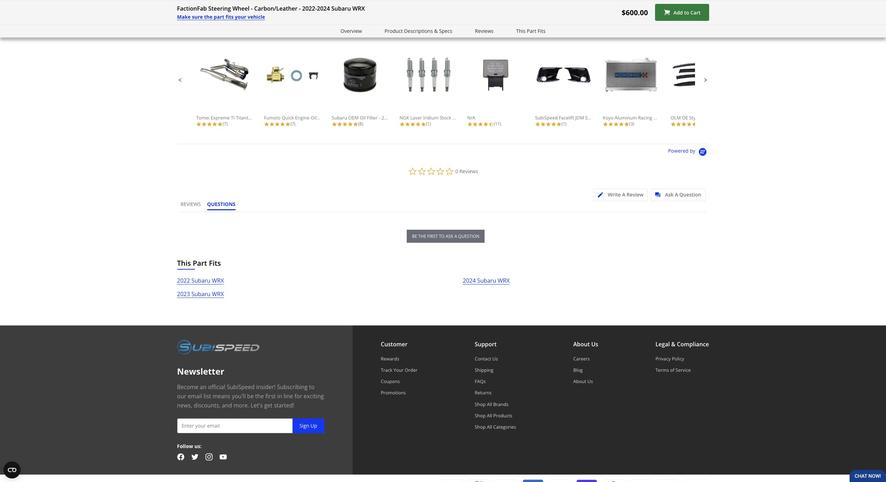 Task type: locate. For each thing, give the bounding box(es) containing it.
star image
[[196, 122, 202, 127], [202, 122, 207, 127], [207, 122, 212, 127], [212, 122, 218, 127], [218, 122, 223, 127], [264, 122, 269, 127], [275, 122, 280, 127], [332, 122, 337, 127], [343, 122, 348, 127], [405, 122, 410, 127], [410, 122, 416, 127], [468, 122, 473, 127], [473, 122, 478, 127], [484, 122, 489, 127], [536, 122, 541, 127], [546, 122, 551, 127], [551, 122, 557, 127], [625, 122, 630, 127]]

become an official subispeed insider! subscribing to our email list means you'll be the first in line for exciting news, discounts, and more. let's get started!
[[177, 384, 324, 410]]

1 vertical spatial all
[[487, 413, 493, 419]]

& left 'specs'
[[435, 28, 438, 34]]

0 horizontal spatial a
[[623, 191, 626, 198]]

1 vertical spatial this part fits
[[177, 259, 221, 268]]

first left ask
[[428, 233, 438, 239]]

a right "ask"
[[675, 191, 679, 198]]

1 horizontal spatial the
[[255, 393, 264, 401]]

products
[[233, 21, 264, 31]]

1 vertical spatial shop
[[475, 413, 486, 419]]

1 vertical spatial reviews
[[460, 168, 478, 175]]

1 vertical spatial first
[[266, 393, 276, 401]]

coupons link
[[381, 379, 418, 385]]

0 horizontal spatial fits
[[209, 259, 221, 268]]

blog link
[[574, 367, 599, 374]]

engine
[[295, 115, 310, 121]]

ask a question button
[[651, 189, 706, 201]]

about us up careers link
[[574, 341, 599, 349]]

to inside be the first to ask a question button
[[439, 233, 445, 239]]

3 shop from the top
[[475, 424, 486, 431]]

all for products
[[487, 413, 493, 419]]

0 vertical spatial the
[[204, 13, 213, 20]]

13 star image from the left
[[473, 122, 478, 127]]

0 vertical spatial part
[[527, 28, 537, 34]]

powered
[[669, 148, 689, 154]]

us up shipping link
[[493, 356, 498, 362]]

about down blog
[[574, 379, 587, 385]]

12 star image from the left
[[468, 122, 473, 127]]

subaru for 2024 subaru wrx
[[478, 277, 497, 285]]

be up let's
[[247, 393, 254, 401]]

0 horizontal spatial 7 total reviews element
[[196, 121, 253, 127]]

be left ask
[[412, 233, 418, 239]]

1 about from the top
[[574, 341, 590, 349]]

6 star image from the left
[[264, 122, 269, 127]]

sign
[[300, 423, 309, 430]]

us down blog link
[[588, 379, 593, 385]]

factionfab steering wheel - carbon/leather - 2022-2024 subaru wrx make sure the part fits your vehicle
[[177, 5, 365, 20]]

0 vertical spatial shop
[[475, 402, 486, 408]]

1 horizontal spatial a
[[675, 191, 679, 198]]

to right add
[[685, 9, 690, 16]]

fumoto
[[264, 115, 281, 121]]

2 vertical spatial all
[[487, 424, 493, 431]]

1 1 total reviews element from the left
[[400, 121, 456, 127]]

1 vertical spatial the
[[419, 233, 426, 239]]

& right legal
[[672, 341, 676, 349]]

top
[[199, 21, 211, 31]]

us for about us link
[[588, 379, 593, 385]]

shop down shop all products
[[475, 424, 486, 431]]

this part fits
[[517, 28, 546, 34], [177, 259, 221, 268]]

0 vertical spatial subispeed
[[536, 115, 558, 121]]

vehicle
[[248, 13, 265, 20]]

17 star image from the left
[[671, 122, 677, 127]]

1 oil from the left
[[311, 115, 317, 121]]

2 horizontal spatial the
[[419, 233, 426, 239]]

- up vehicle
[[251, 5, 253, 12]]

terms of service
[[656, 367, 691, 374]]

1 vertical spatial about
[[574, 379, 587, 385]]

0 horizontal spatial first
[[266, 393, 276, 401]]

5 star image from the left
[[218, 122, 223, 127]]

the inside button
[[419, 233, 426, 239]]

0 vertical spatial first
[[428, 233, 438, 239]]

7 total reviews element for quick
[[264, 121, 321, 127]]

1 vertical spatial &
[[672, 341, 676, 349]]

2 vertical spatial shop
[[475, 424, 486, 431]]

21 star image from the left
[[692, 122, 698, 127]]

2 total reviews element
[[671, 121, 728, 127]]

add to cart
[[674, 9, 701, 16]]

(1) right laser
[[426, 121, 431, 127]]

star image
[[269, 122, 275, 127], [280, 122, 285, 127], [285, 122, 291, 127], [337, 122, 343, 127], [348, 122, 353, 127], [353, 122, 359, 127], [400, 122, 405, 127], [416, 122, 421, 127], [421, 122, 426, 127], [478, 122, 484, 127], [541, 122, 546, 127], [557, 122, 562, 127], [603, 122, 609, 127], [609, 122, 614, 127], [614, 122, 619, 127], [619, 122, 625, 127], [671, 122, 677, 127], [677, 122, 682, 127], [682, 122, 687, 127], [687, 122, 692, 127], [692, 122, 698, 127]]

10 star image from the left
[[478, 122, 484, 127]]

koyo aluminum racing radiator -...
[[603, 115, 678, 121]]

2 1 total reviews element from the left
[[536, 121, 592, 127]]

cart
[[691, 9, 701, 16]]

0 vertical spatial about
[[574, 341, 590, 349]]

1 total reviews element for laser
[[400, 121, 456, 127]]

product
[[385, 28, 403, 34]]

be inside become an official subispeed insider! subscribing to our email list means you'll be the first in line for exciting news, discounts, and more. let's get started!
[[247, 393, 254, 401]]

0 horizontal spatial 2024
[[317, 5, 330, 12]]

5 star image from the left
[[348, 122, 353, 127]]

0 horizontal spatial the
[[204, 13, 213, 20]]

- right filter
[[379, 115, 381, 121]]

0 vertical spatial to
[[685, 9, 690, 16]]

1 ... from the left
[[675, 115, 678, 121]]

... left "oe"
[[675, 115, 678, 121]]

(8)
[[359, 121, 363, 127]]

subispeed up you'll
[[227, 384, 255, 391]]

1 horizontal spatial 1 total reviews element
[[536, 121, 592, 127]]

factionfab
[[177, 5, 207, 12]]

8 total reviews element
[[332, 121, 389, 127]]

about
[[574, 341, 590, 349], [574, 379, 587, 385]]

1 horizontal spatial this
[[517, 28, 526, 34]]

2 vertical spatial to
[[309, 384, 315, 391]]

2 (1) from the left
[[562, 121, 567, 127]]

all left brands
[[487, 402, 493, 408]]

&
[[435, 28, 438, 34], [672, 341, 676, 349]]

you'll
[[232, 393, 246, 401]]

privacy
[[656, 356, 671, 362]]

the up "top" at left
[[204, 13, 213, 20]]

2 7 total reviews element from the left
[[264, 121, 321, 127]]

11 star image from the left
[[410, 122, 416, 127]]

2 vertical spatial the
[[255, 393, 264, 401]]

1 vertical spatial this
[[177, 259, 191, 268]]

1 all from the top
[[487, 402, 493, 408]]

... right guards
[[730, 115, 734, 121]]

1 vertical spatial be
[[247, 393, 254, 401]]

2 horizontal spatial to
[[685, 9, 690, 16]]

youtube logo image
[[220, 454, 227, 461]]

12 star image from the left
[[557, 122, 562, 127]]

1 vertical spatial fits
[[209, 259, 221, 268]]

us up careers link
[[592, 341, 599, 349]]

0 horizontal spatial this part fits
[[177, 259, 221, 268]]

this
[[517, 28, 526, 34], [177, 259, 191, 268]]

terms of service link
[[656, 367, 710, 374]]

1 horizontal spatial 2024
[[463, 277, 476, 285]]

2022 subaru wrx link
[[177, 276, 224, 290]]

shop all brands
[[475, 402, 509, 408]]

follow
[[177, 443, 193, 450]]

reviews link
[[475, 27, 494, 35]]

more.
[[234, 402, 249, 410]]

make
[[177, 13, 191, 20]]

track
[[381, 367, 393, 374]]

Enter your email text field
[[177, 419, 324, 434]]

1 shop from the top
[[475, 402, 486, 408]]

carbon/leather
[[254, 5, 298, 12]]

2 all from the top
[[487, 413, 493, 419]]

about us down blog link
[[574, 379, 593, 385]]

all for brands
[[487, 402, 493, 408]]

a inside 'dropdown button'
[[675, 191, 679, 198]]

0
[[456, 168, 459, 175]]

steering
[[208, 5, 231, 12]]

16 star image from the left
[[619, 122, 625, 127]]

-
[[251, 5, 253, 12], [299, 5, 301, 12], [379, 115, 381, 121], [673, 115, 675, 121], [729, 115, 730, 121]]

all down shop all brands
[[487, 413, 493, 419]]

7 star image from the left
[[400, 122, 405, 127]]

(1) left jdm
[[562, 121, 567, 127]]

means
[[213, 393, 231, 401]]

faqs link
[[475, 379, 516, 385]]

2 (7) from the left
[[291, 121, 296, 127]]

coupons
[[381, 379, 400, 385]]

1 horizontal spatial (1)
[[562, 121, 567, 127]]

faqs
[[475, 379, 486, 385]]

all down shop all products
[[487, 424, 493, 431]]

n/a
[[468, 115, 476, 121]]

expreme
[[211, 115, 230, 121]]

1 (1) from the left
[[426, 121, 431, 127]]

0 horizontal spatial ...
[[675, 115, 678, 121]]

0 horizontal spatial (7)
[[223, 121, 228, 127]]

2 ... from the left
[[730, 115, 734, 121]]

about us
[[574, 341, 599, 349], [574, 379, 593, 385]]

a inside dropdown button
[[623, 191, 626, 198]]

a right write
[[623, 191, 626, 198]]

our
[[177, 393, 186, 401]]

to inside become an official subispeed insider! subscribing to our email list means you'll be the first in line for exciting news, discounts, and more. let's get started!
[[309, 384, 315, 391]]

contact
[[475, 356, 492, 362]]

style...
[[586, 115, 600, 121]]

subispeed inside become an official subispeed insider! subscribing to our email list means you'll be the first in line for exciting news, discounts, and more. let's get started!
[[227, 384, 255, 391]]

subispeed facelift jdm style...
[[536, 115, 600, 121]]

shop down returns
[[475, 402, 486, 408]]

1 horizontal spatial first
[[428, 233, 438, 239]]

oil right oem
[[360, 115, 366, 121]]

ask
[[666, 191, 674, 198]]

0 vertical spatial all
[[487, 402, 493, 408]]

let's
[[251, 402, 263, 410]]

- left 2022-
[[299, 5, 301, 12]]

2 about us from the top
[[574, 379, 593, 385]]

0 vertical spatial be
[[412, 233, 418, 239]]

15 star image from the left
[[614, 122, 619, 127]]

shipping
[[475, 367, 494, 374]]

1 vertical spatial to
[[439, 233, 445, 239]]

subispeed left facelift
[[536, 115, 558, 121]]

support
[[475, 341, 497, 349]]

0 horizontal spatial part
[[193, 259, 207, 268]]

0 horizontal spatial be
[[247, 393, 254, 401]]

4 star image from the left
[[212, 122, 218, 127]]

10 star image from the left
[[405, 122, 410, 127]]

the left ask
[[419, 233, 426, 239]]

1 7 total reviews element from the left
[[196, 121, 253, 127]]

0 vertical spatial this part fits
[[517, 28, 546, 34]]

radiator
[[654, 115, 672, 121]]

14 star image from the left
[[609, 122, 614, 127]]

0 vertical spatial about us
[[574, 341, 599, 349]]

twitter logo image
[[191, 454, 198, 461]]

2 a from the left
[[675, 191, 679, 198]]

tab list
[[181, 201, 242, 212]]

discounts,
[[194, 402, 221, 410]]

to left ask
[[439, 233, 445, 239]]

(7) left ti
[[223, 121, 228, 127]]

shop all categories link
[[475, 424, 516, 431]]

rain
[[701, 115, 711, 121]]

be
[[412, 233, 418, 239], [247, 393, 254, 401]]

(7) right back...
[[291, 121, 296, 127]]

to up exciting
[[309, 384, 315, 391]]

to inside the add to cart button
[[685, 9, 690, 16]]

oil left "drain" on the top of page
[[311, 115, 317, 121]]

0 horizontal spatial (1)
[[426, 121, 431, 127]]

1 (7) from the left
[[223, 121, 228, 127]]

7 total reviews element
[[196, 121, 253, 127], [264, 121, 321, 127]]

and
[[222, 402, 232, 410]]

1 total reviews element
[[400, 121, 456, 127], [536, 121, 592, 127]]

1 vertical spatial about us
[[574, 379, 593, 385]]

contact us
[[475, 356, 498, 362]]

wheel
[[233, 5, 250, 12]]

back...
[[266, 115, 280, 121]]

0 horizontal spatial oil
[[311, 115, 317, 121]]

write no frame image
[[598, 192, 607, 198]]

2024 subaru wrx link
[[463, 276, 510, 290]]

0 horizontal spatial to
[[309, 384, 315, 391]]

3 all from the top
[[487, 424, 493, 431]]

1 a from the left
[[623, 191, 626, 198]]

2 shop from the top
[[475, 413, 486, 419]]

2 vertical spatial us
[[588, 379, 593, 385]]

facebook logo image
[[177, 454, 184, 461]]

18 star image from the left
[[625, 122, 630, 127]]

us for contact us link
[[493, 356, 498, 362]]

mastercard image
[[469, 480, 490, 483]]

1 horizontal spatial fits
[[538, 28, 546, 34]]

1 horizontal spatial be
[[412, 233, 418, 239]]

0 horizontal spatial 1 total reviews element
[[400, 121, 456, 127]]

7 total reviews element for expreme
[[196, 121, 253, 127]]

11 star image from the left
[[541, 122, 546, 127]]

shop down shop all brands
[[475, 413, 486, 419]]

fits
[[226, 13, 234, 20]]

1 about us from the top
[[574, 341, 599, 349]]

19 star image from the left
[[682, 122, 687, 127]]

1 horizontal spatial (7)
[[291, 121, 296, 127]]

privacy policy link
[[656, 356, 710, 362]]

subaru for 2023 subaru wrx
[[192, 290, 211, 298]]

1 horizontal spatial to
[[439, 233, 445, 239]]

3 star image from the left
[[285, 122, 291, 127]]

oil
[[311, 115, 317, 121], [360, 115, 366, 121]]

1 star image from the left
[[269, 122, 275, 127]]

returns
[[475, 390, 492, 397]]

careers link
[[574, 356, 599, 362]]

specs
[[439, 28, 453, 34]]

0 vertical spatial &
[[435, 28, 438, 34]]

2 oil from the left
[[360, 115, 366, 121]]

1 horizontal spatial 7 total reviews element
[[264, 121, 321, 127]]

1 horizontal spatial part
[[527, 28, 537, 34]]

part
[[214, 13, 224, 20]]

1 horizontal spatial &
[[672, 341, 676, 349]]

your
[[394, 367, 404, 374]]

1 horizontal spatial subispeed
[[536, 115, 558, 121]]

write a review
[[608, 191, 644, 198]]

...
[[675, 115, 678, 121], [730, 115, 734, 121]]

amex image
[[523, 480, 544, 483]]

1 vertical spatial us
[[493, 356, 498, 362]]

2024
[[317, 5, 330, 12], [463, 277, 476, 285]]

track your order
[[381, 367, 418, 374]]

the up let's
[[255, 393, 264, 401]]

0 vertical spatial this
[[517, 28, 526, 34]]

shop for shop all products
[[475, 413, 486, 419]]

1 total reviews element for facelift
[[536, 121, 592, 127]]

0 vertical spatial 2024
[[317, 5, 330, 12]]

ask
[[446, 233, 454, 239]]

for
[[295, 393, 302, 401]]

shop for shop all brands
[[475, 402, 486, 408]]

powered by link
[[669, 148, 710, 157]]

subispeed
[[536, 115, 558, 121], [227, 384, 255, 391]]

first left in
[[266, 393, 276, 401]]

1 horizontal spatial oil
[[360, 115, 366, 121]]

1 vertical spatial subispeed
[[227, 384, 255, 391]]

overview link
[[341, 27, 362, 35]]

1 horizontal spatial ...
[[730, 115, 734, 121]]

product descriptions & specs
[[385, 28, 453, 34]]

about up careers
[[574, 341, 590, 349]]

0 horizontal spatial subispeed
[[227, 384, 255, 391]]



Task type: describe. For each thing, give the bounding box(es) containing it.
be the first to ask a question
[[412, 233, 480, 239]]

the inside factionfab steering wheel - carbon/leather - 2022-2024 subaru wrx make sure the part fits your vehicle
[[204, 13, 213, 20]]

a for write
[[623, 191, 626, 198]]

oem
[[349, 115, 359, 121]]

stock
[[440, 115, 452, 121]]

add to cart button
[[656, 4, 710, 21]]

quick
[[282, 115, 294, 121]]

legal & compliance
[[656, 341, 710, 349]]

1 vertical spatial 2024
[[463, 277, 476, 285]]

stripe image
[[550, 480, 571, 483]]

the inside become an official subispeed insider! subscribing to our email list means you'll be the first in line for exciting news, discounts, and more. let's get started!
[[255, 393, 264, 401]]

subaru for 2022 subaru wrx
[[192, 277, 211, 285]]

2023
[[177, 290, 190, 298]]

news,
[[177, 402, 192, 410]]

13 star image from the left
[[603, 122, 609, 127]]

4 star image from the left
[[337, 122, 343, 127]]

0 horizontal spatial &
[[435, 28, 438, 34]]

6 star image from the left
[[353, 122, 359, 127]]

2023 subaru wrx
[[177, 290, 224, 298]]

ti
[[231, 115, 235, 121]]

products
[[494, 413, 513, 419]]

subaru inside factionfab steering wheel - carbon/leather - 2022-2024 subaru wrx make sure the part fits your vehicle
[[332, 5, 351, 12]]

first inside become an official subispeed insider! subscribing to our email list means you'll be the first in line for exciting news, discounts, and more. let's get started!
[[266, 393, 276, 401]]

googlepay image
[[630, 480, 652, 483]]

shoppay image
[[577, 480, 598, 483]]

compliance
[[678, 341, 710, 349]]

legal
[[656, 341, 670, 349]]

review
[[627, 191, 644, 198]]

jdm
[[576, 115, 585, 121]]

3 total reviews element
[[603, 121, 660, 127]]

wrx inside factionfab steering wheel - carbon/leather - 2022-2024 subaru wrx make sure the part fits your vehicle
[[353, 5, 365, 12]]

3 star image from the left
[[207, 122, 212, 127]]

be inside button
[[412, 233, 418, 239]]

7 star image from the left
[[275, 122, 280, 127]]

question
[[680, 191, 702, 198]]

8 star image from the left
[[416, 122, 421, 127]]

2024 inside factionfab steering wheel - carbon/leather - 2022-2024 subaru wrx make sure the part fits your vehicle
[[317, 5, 330, 12]]

heat
[[453, 115, 463, 121]]

(7) for quick
[[291, 121, 296, 127]]

returns link
[[475, 390, 516, 397]]

shop for shop all categories
[[475, 424, 486, 431]]

fumoto quick engine oil drain valve...
[[264, 115, 346, 121]]

oil inside fumoto quick engine oil drain valve... link
[[311, 115, 317, 121]]

2022-
[[302, 5, 317, 12]]

(1) for facelift
[[562, 121, 567, 127]]

discover image
[[496, 480, 517, 483]]

subispeed logo image
[[177, 340, 260, 355]]

laser
[[411, 115, 422, 121]]

olm oe style rain guards -...
[[671, 115, 734, 121]]

all for categories
[[487, 424, 493, 431]]

11 total reviews element
[[468, 121, 524, 127]]

2 about from the top
[[574, 379, 587, 385]]

newsletter
[[177, 366, 224, 378]]

(3)
[[630, 121, 635, 127]]

shop all products
[[475, 413, 513, 419]]

rewards
[[381, 356, 400, 362]]

subscribing
[[277, 384, 308, 391]]

9 star image from the left
[[421, 122, 426, 127]]

- inside "link"
[[379, 115, 381, 121]]

range...
[[464, 115, 481, 121]]

policy
[[672, 356, 685, 362]]

this part fits link
[[517, 27, 546, 35]]

an
[[200, 384, 207, 391]]

- right guards
[[729, 115, 730, 121]]

exciting
[[304, 393, 324, 401]]

first inside button
[[428, 233, 438, 239]]

customer
[[381, 341, 408, 349]]

other top rated products
[[177, 21, 264, 31]]

a for ask
[[675, 191, 679, 198]]

visa image
[[442, 480, 463, 483]]

be the first to ask a question button
[[407, 230, 485, 243]]

(1) for laser
[[426, 121, 431, 127]]

wrx for 2024 subaru wrx
[[498, 277, 510, 285]]

tomei expreme ti titantium cat-back... link
[[196, 56, 280, 121]]

16 star image from the left
[[546, 122, 551, 127]]

dialog image
[[656, 192, 665, 198]]

oe
[[683, 115, 689, 121]]

racing
[[639, 115, 653, 121]]

a
[[455, 233, 457, 239]]

15 star image from the left
[[536, 122, 541, 127]]

guards
[[712, 115, 727, 121]]

20 star image from the left
[[687, 122, 692, 127]]

cat-
[[258, 115, 266, 121]]

14 star image from the left
[[484, 122, 489, 127]]

(7) for expreme
[[223, 121, 228, 127]]

olm
[[671, 115, 681, 121]]

1 horizontal spatial this part fits
[[517, 28, 546, 34]]

of
[[671, 367, 675, 374]]

promotions link
[[381, 390, 418, 397]]

instagram logo image
[[206, 454, 213, 461]]

1 star image from the left
[[196, 122, 202, 127]]

wrx for 2022 subaru wrx
[[212, 277, 224, 285]]

n/a link
[[468, 56, 524, 121]]

18 star image from the left
[[677, 122, 682, 127]]

9 star image from the left
[[343, 122, 348, 127]]

drain
[[318, 115, 330, 121]]

tab list containing reviews
[[181, 201, 242, 212]]

wrx for 2023 subaru wrx
[[212, 290, 224, 298]]

questions
[[207, 201, 236, 208]]

blog
[[574, 367, 583, 374]]

0 vertical spatial reviews
[[475, 28, 494, 34]]

ngk
[[400, 115, 409, 121]]

list
[[204, 393, 211, 401]]

oil inside subaru oem oil filter - 2015+ wrx "link"
[[360, 115, 366, 121]]

2 star image from the left
[[202, 122, 207, 127]]

in
[[277, 393, 282, 401]]

track your order link
[[381, 367, 418, 374]]

titantium
[[236, 115, 257, 121]]

17 star image from the left
[[551, 122, 557, 127]]

0 horizontal spatial this
[[177, 259, 191, 268]]

subispeed facelift jdm style... link
[[536, 56, 600, 121]]

(11)
[[494, 121, 502, 127]]

make sure the part fits your vehicle link
[[177, 13, 265, 21]]

0 vertical spatial us
[[592, 341, 599, 349]]

powered by
[[669, 148, 697, 154]]

order
[[405, 367, 418, 374]]

$600.00
[[622, 8, 649, 17]]

2023 subaru wrx link
[[177, 290, 224, 303]]

2015+
[[382, 115, 395, 121]]

subaru oem oil filter - 2015+ wrx link
[[332, 56, 406, 121]]

shipping link
[[475, 367, 516, 374]]

half star image
[[489, 122, 494, 127]]

add
[[674, 9, 683, 16]]

careers
[[574, 356, 590, 362]]

other
[[177, 21, 197, 31]]

tomei
[[196, 115, 210, 121]]

2 star image from the left
[[280, 122, 285, 127]]

1 vertical spatial part
[[193, 259, 207, 268]]

8 star image from the left
[[332, 122, 337, 127]]

... inside "koyo aluminum racing radiator -..." link
[[675, 115, 678, 121]]

venmo image
[[657, 480, 678, 483]]

sure
[[192, 13, 203, 20]]

line
[[284, 393, 293, 401]]

open widget image
[[4, 462, 21, 479]]

... inside olm oe style rain guards -... link
[[730, 115, 734, 121]]

fumoto quick engine oil drain valve... link
[[264, 56, 346, 121]]

sign up button
[[293, 419, 324, 434]]

2022
[[177, 277, 190, 285]]

koyo aluminum racing radiator -... link
[[603, 56, 678, 121]]

paypal image
[[603, 480, 625, 483]]

- right radiator
[[673, 115, 675, 121]]

privacy policy
[[656, 356, 685, 362]]

started!
[[274, 402, 295, 410]]

0 vertical spatial fits
[[538, 28, 546, 34]]

terms
[[656, 367, 670, 374]]



Task type: vqa. For each thing, say whether or not it's contained in the screenshot.
SHOP NOW link
no



